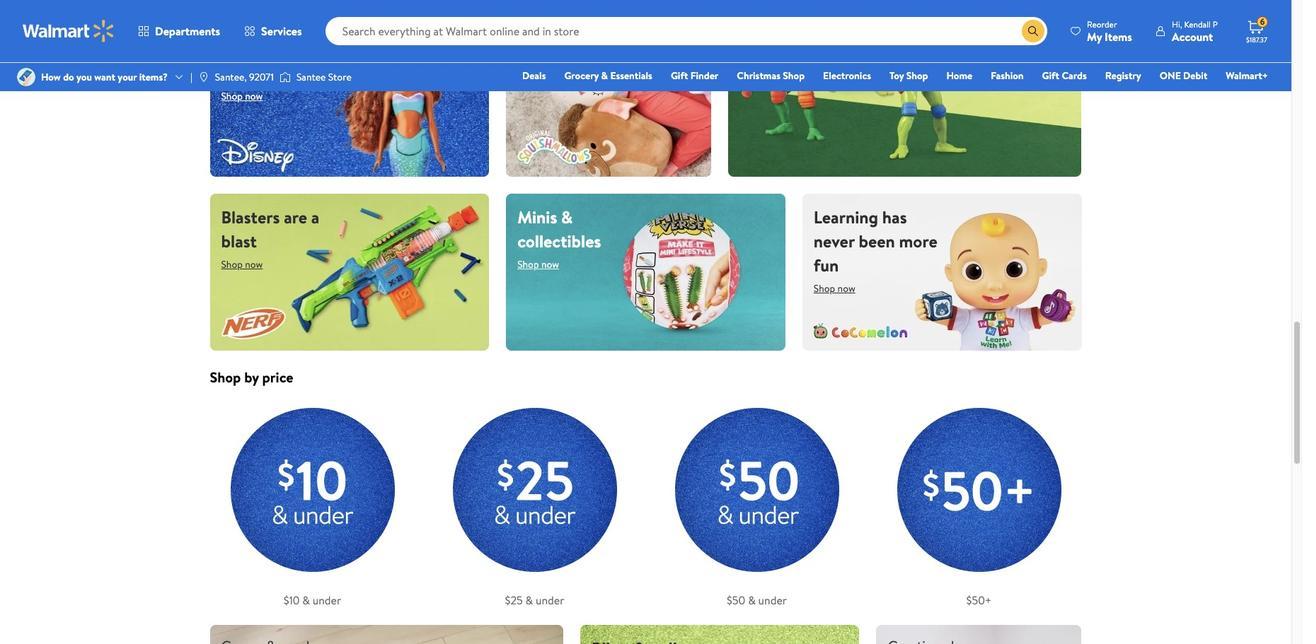 Task type: describe. For each thing, give the bounding box(es) containing it.
shop now link
[[221, 85, 274, 108]]

one
[[1160, 69, 1181, 83]]

your
[[118, 70, 137, 84]]

 image for santee, 92071
[[198, 71, 209, 83]]

walmart+
[[1226, 69, 1269, 83]]

electronics
[[823, 69, 871, 83]]

gift cards link
[[1036, 68, 1093, 84]]

$10
[[284, 593, 300, 609]]

shop squishmallows image
[[506, 0, 712, 177]]

shop down santee,
[[221, 90, 243, 104]]

$50 & under
[[727, 593, 787, 609]]

home
[[947, 69, 973, 83]]

by
[[244, 368, 259, 387]]

reorder
[[1087, 18, 1117, 30]]

now inside blasters are a blast shop now
[[245, 258, 263, 272]]

now down 92071 at the top of page
[[245, 90, 263, 104]]

category shop by price - $10 and under image
[[210, 388, 415, 593]]

do
[[63, 70, 74, 84]]

hi, kendall p account
[[1172, 18, 1218, 44]]

& for $10
[[302, 593, 310, 609]]

$10 & under
[[284, 593, 341, 609]]

92071
[[249, 70, 274, 84]]

under for $25 & under
[[536, 593, 564, 609]]

$25
[[505, 593, 523, 609]]

under for $10 & under
[[313, 593, 341, 609]]

want
[[94, 70, 115, 84]]

learning has never been more fun shop now
[[814, 205, 938, 296]]

 image for how do you want your items?
[[17, 68, 35, 86]]

shop by price
[[210, 368, 293, 387]]

christmas
[[737, 69, 781, 83]]

never
[[814, 230, 855, 254]]

more
[[899, 230, 938, 254]]

$50 & under link
[[654, 388, 860, 609]]

shop left by
[[210, 368, 241, 387]]

fashion link
[[985, 68, 1030, 84]]

p
[[1213, 18, 1218, 30]]

christmas shop link
[[731, 68, 811, 84]]

registry
[[1105, 69, 1142, 83]]

departments
[[155, 23, 220, 39]]

shop disney princess image
[[210, 20, 489, 177]]

$50+ link
[[877, 388, 1082, 609]]

6 $187.37
[[1247, 16, 1268, 45]]

shop right christmas
[[783, 69, 805, 83]]

gift for gift finder
[[671, 69, 688, 83]]

one debit link
[[1154, 68, 1214, 84]]

learning
[[814, 205, 879, 230]]

santee, 92071
[[215, 70, 274, 84]]

grocery & essentials
[[564, 69, 653, 83]]

$50+
[[967, 593, 992, 609]]

$50
[[727, 593, 746, 609]]

services
[[261, 23, 302, 39]]

how
[[41, 70, 61, 84]]

essentials
[[610, 69, 653, 83]]

fashion
[[991, 69, 1024, 83]]

shop action figures image
[[729, 0, 1082, 177]]

departments button
[[126, 14, 232, 48]]

$10 & under link
[[210, 388, 415, 609]]

shop now
[[221, 90, 263, 104]]

category shop by price - $50 and over image
[[877, 388, 1082, 593]]

one debit
[[1160, 69, 1208, 83]]

category shop minis and collectibles image
[[506, 194, 786, 351]]

blasters
[[221, 205, 280, 230]]

santee,
[[215, 70, 247, 84]]

santee store
[[297, 70, 352, 84]]



Task type: vqa. For each thing, say whether or not it's contained in the screenshot.
Sign In To Add To Favorites List, Urban Accents Movie Night Popcorn Gift Set image
no



Task type: locate. For each thing, give the bounding box(es) containing it.
1 horizontal spatial shop now button
[[518, 254, 559, 276]]

gift left finder
[[671, 69, 688, 83]]

 image left how
[[17, 68, 35, 86]]

play
[[221, 31, 252, 56]]

1 horizontal spatial  image
[[198, 71, 209, 83]]

now inside learning has never been more fun shop now
[[838, 282, 856, 296]]

gift cards
[[1042, 69, 1087, 83]]

category shop nerf image
[[210, 194, 489, 351]]

shop now button down never
[[814, 278, 856, 300]]

electronics link
[[817, 68, 878, 84]]

$25 & under
[[505, 593, 564, 609]]

Search search field
[[325, 17, 1048, 45]]

|
[[190, 70, 192, 84]]

1 horizontal spatial under
[[536, 593, 564, 609]]

& right $50
[[748, 593, 756, 609]]

deals link
[[516, 68, 552, 84]]

 image
[[17, 68, 35, 86], [280, 70, 291, 84], [198, 71, 209, 83]]

a right like
[[285, 31, 294, 56]]

2 horizontal spatial shop now button
[[814, 278, 856, 300]]

shop inside learning has never been more fun shop now
[[814, 282, 835, 296]]

now inside minis & collectibles shop now
[[541, 258, 559, 272]]

& for minis
[[561, 205, 573, 230]]

a right are
[[311, 205, 319, 230]]

under for $50 & under
[[759, 593, 787, 609]]

christmas shop
[[737, 69, 805, 83]]

shop inside 'link'
[[907, 69, 928, 83]]

$25 & under link
[[432, 388, 637, 609]]

0 horizontal spatial shop now button
[[221, 254, 263, 276]]

& for $25
[[526, 593, 533, 609]]

0 vertical spatial a
[[285, 31, 294, 56]]

finder
[[691, 69, 719, 83]]

0 horizontal spatial a
[[285, 31, 294, 56]]

collectibles
[[518, 230, 601, 254]]

$187.37
[[1247, 35, 1268, 45]]

under right $10
[[313, 593, 341, 609]]

now
[[245, 90, 263, 104], [245, 258, 263, 272], [541, 258, 559, 272], [838, 282, 856, 296]]

minis
[[518, 205, 557, 230]]

home link
[[940, 68, 979, 84]]

2 under from the left
[[536, 593, 564, 609]]

6
[[1260, 16, 1265, 28]]

under right $50
[[759, 593, 787, 609]]

minis & collectibles shop now
[[518, 205, 601, 272]]

0 horizontal spatial under
[[313, 593, 341, 609]]

hi,
[[1172, 18, 1183, 30]]

& right minis
[[561, 205, 573, 230]]

items?
[[139, 70, 168, 84]]

& for $50
[[748, 593, 756, 609]]

grocery
[[564, 69, 599, 83]]

& right $10
[[302, 593, 310, 609]]

1 under from the left
[[313, 593, 341, 609]]

shop inside minis & collectibles shop now
[[518, 258, 539, 272]]

store
[[328, 70, 352, 84]]

gift finder link
[[665, 68, 725, 84]]

kendall
[[1185, 18, 1211, 30]]

toy
[[890, 69, 904, 83]]

shop
[[783, 69, 805, 83], [907, 69, 928, 83], [221, 90, 243, 104], [221, 258, 243, 272], [518, 258, 539, 272], [814, 282, 835, 296], [210, 368, 241, 387]]

category shop by price - $50 and under image
[[654, 388, 860, 593]]

toy shop link
[[883, 68, 935, 84]]

1 gift from the left
[[671, 69, 688, 83]]

price
[[262, 368, 293, 387]]

& inside minis & collectibles shop now
[[561, 205, 573, 230]]

 image for santee store
[[280, 70, 291, 84]]

how do you want your items?
[[41, 70, 168, 84]]

search icon image
[[1028, 25, 1039, 37]]

walmart+ link
[[1220, 68, 1275, 84]]

gift left the cards at the top of the page
[[1042, 69, 1060, 83]]

cards
[[1062, 69, 1087, 83]]

0 horizontal spatial  image
[[17, 68, 35, 86]]

reorder my items
[[1087, 18, 1133, 44]]

category shop cocomelon image
[[803, 194, 1082, 351]]

deals
[[522, 69, 546, 83]]

toy shop
[[890, 69, 928, 83]]

a for play like a princess
[[285, 31, 294, 56]]

shop now button for learning has never been more fun
[[814, 278, 856, 300]]

shop now button down minis
[[518, 254, 559, 276]]

blasters are a blast shop now
[[221, 205, 319, 272]]

1 horizontal spatial a
[[311, 205, 319, 230]]

1 horizontal spatial gift
[[1042, 69, 1060, 83]]

shop down blast
[[221, 258, 243, 272]]

are
[[284, 205, 307, 230]]

blast
[[221, 230, 257, 254]]

a inside blasters are a blast shop now
[[311, 205, 319, 230]]

princess
[[221, 56, 282, 80]]

a
[[285, 31, 294, 56], [311, 205, 319, 230]]

grocery & essentials link
[[558, 68, 659, 84]]

gift
[[671, 69, 688, 83], [1042, 69, 1060, 83]]

been
[[859, 230, 895, 254]]

you
[[76, 70, 92, 84]]

& right grocery
[[601, 69, 608, 83]]

&
[[601, 69, 608, 83], [561, 205, 573, 230], [302, 593, 310, 609], [526, 593, 533, 609], [748, 593, 756, 609]]

1 vertical spatial a
[[311, 205, 319, 230]]

shop now button for blasters are a blast
[[221, 254, 263, 276]]

shop right the toy
[[907, 69, 928, 83]]

gift finder
[[671, 69, 719, 83]]

shop now button down blasters
[[221, 254, 263, 276]]

debit
[[1184, 69, 1208, 83]]

0 horizontal spatial gift
[[671, 69, 688, 83]]

2 horizontal spatial  image
[[280, 70, 291, 84]]

has
[[883, 205, 907, 230]]

walmart image
[[23, 20, 115, 42]]

play like a princess
[[221, 31, 294, 80]]

fun
[[814, 254, 839, 278]]

& for grocery
[[601, 69, 608, 83]]

services button
[[232, 14, 314, 48]]

like
[[256, 31, 281, 56]]

a inside the play like a princess
[[285, 31, 294, 56]]

3 under from the left
[[759, 593, 787, 609]]

2 gift from the left
[[1042, 69, 1060, 83]]

 image right 92071 at the top of page
[[280, 70, 291, 84]]

category shop by price - $25 and under image
[[432, 388, 637, 593]]

now down blast
[[245, 258, 263, 272]]

items
[[1105, 29, 1133, 44]]

a for blasters are a blast shop now
[[311, 205, 319, 230]]

Walmart Site-Wide search field
[[325, 17, 1048, 45]]

shop down collectibles
[[518, 258, 539, 272]]

under
[[313, 593, 341, 609], [536, 593, 564, 609], [759, 593, 787, 609]]

under right $25
[[536, 593, 564, 609]]

account
[[1172, 29, 1213, 44]]

my
[[1087, 29, 1102, 44]]

now down fun
[[838, 282, 856, 296]]

gift for gift cards
[[1042, 69, 1060, 83]]

registry link
[[1099, 68, 1148, 84]]

now down collectibles
[[541, 258, 559, 272]]

shop now button for minis & collectibles
[[518, 254, 559, 276]]

2 horizontal spatial under
[[759, 593, 787, 609]]

& right $25
[[526, 593, 533, 609]]

shop inside blasters are a blast shop now
[[221, 258, 243, 272]]

 image right |
[[198, 71, 209, 83]]

santee
[[297, 70, 326, 84]]

shop down fun
[[814, 282, 835, 296]]



